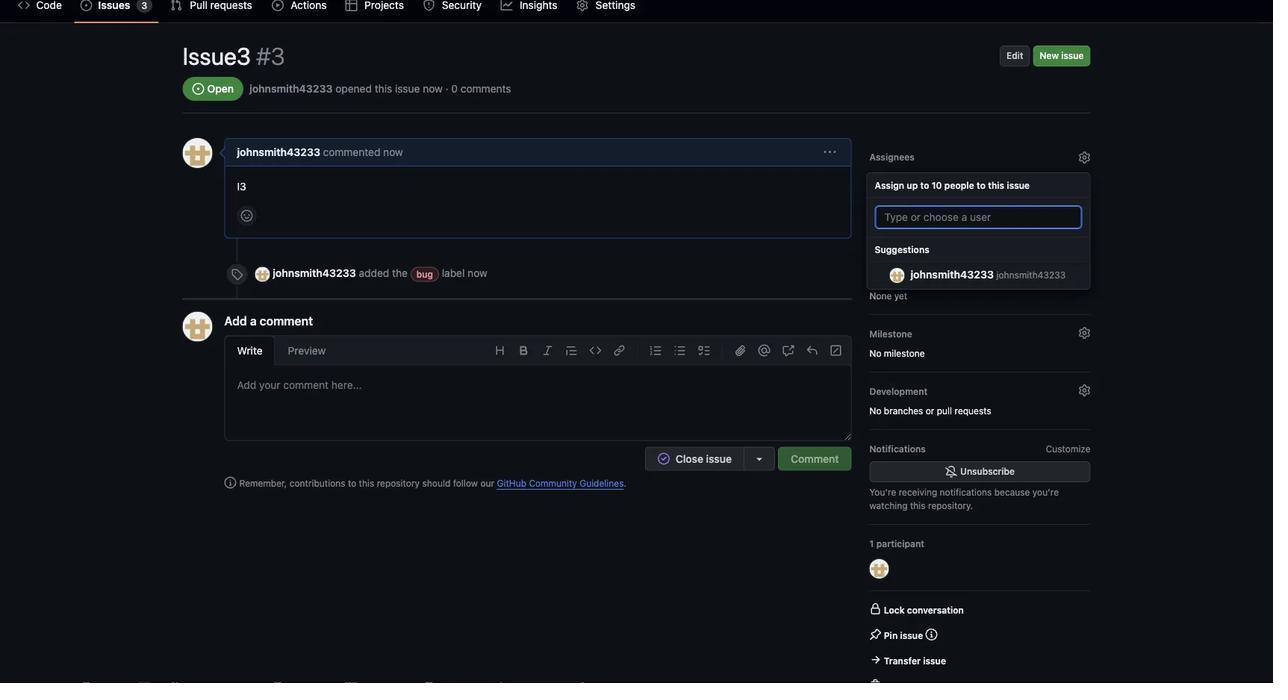 Task type: vqa. For each thing, say whether or not it's contained in the screenshot.
sc 9kayk9 0 icon inside View filters 'region'
no



Task type: describe. For each thing, give the bounding box(es) containing it.
remember, contributions to this repository should follow     our github community guidelines .
[[239, 479, 627, 489]]

yourself
[[938, 171, 972, 182]]

arrow right image
[[870, 655, 882, 667]]

transfer
[[884, 656, 921, 667]]

  text field inside add a comment element
[[225, 366, 851, 440]]

assign
[[908, 171, 935, 182]]

johnsmith43233 for johnsmith43233 opened this issue now · 0 comments
[[250, 83, 333, 95]]

add a comment tab list
[[225, 336, 339, 366]]

repository.
[[929, 501, 974, 511]]

add a comment element
[[225, 312, 852, 471]]

issue for new issue
[[1062, 50, 1085, 61]]

0 vertical spatial bug
[[876, 229, 893, 240]]

add for add a comment
[[225, 314, 247, 328]]

issue opened image inside 3 link
[[80, 0, 92, 11]]

close
[[676, 453, 704, 465]]

preview button
[[275, 336, 339, 366]]

labels button
[[870, 205, 1091, 224]]

add your comment here...
[[237, 379, 362, 392]]

1 horizontal spatial issue opened image
[[192, 83, 204, 95]]

contributions
[[290, 479, 346, 489]]

johnsmith43233 opened this issue now · 0 comments
[[250, 83, 512, 95]]

issue for transfer issue
[[924, 656, 947, 667]]

repository
[[377, 479, 420, 489]]

johnsmith43233 inside johnsmith43233 johnsmith43233
[[997, 270, 1066, 281]]

tag image
[[231, 269, 243, 281]]

development button
[[870, 382, 1091, 401]]

close issue
[[676, 453, 732, 465]]

github
[[497, 479, 527, 489]]

milestone button
[[870, 324, 1091, 344]]

pin issue button
[[870, 629, 924, 643]]

you're
[[1033, 487, 1060, 498]]

to for assign up to 10 people to this issue
[[921, 180, 930, 191]]

Type or choose a user text field
[[875, 205, 1083, 229]]

remember,
[[239, 479, 287, 489]]

bell slash image
[[946, 466, 958, 478]]

this left repository
[[359, 479, 375, 489]]

pull
[[938, 406, 953, 416]]

receiving
[[899, 487, 938, 498]]

johnsmith43233 for johnsmith43233 commented now
[[237, 146, 321, 158]]

your
[[259, 379, 281, 392]]

yet
[[895, 291, 908, 301]]

tasklist image
[[698, 345, 710, 357]]

the
[[392, 267, 408, 279]]

comment for a
[[260, 314, 313, 328]]

one—
[[885, 171, 908, 182]]

bold image
[[518, 345, 530, 357]]

commented
[[323, 146, 381, 158]]

bug inside johnsmith43233 added   the bug
[[417, 269, 433, 280]]

assign
[[875, 180, 905, 191]]

added
[[359, 267, 390, 279]]

play image
[[272, 0, 284, 11]]

1 vertical spatial @johnsmith43233 image
[[183, 312, 213, 342]]

assign up to 10 people to this issue
[[875, 180, 1031, 191]]

people
[[945, 180, 975, 191]]

link image
[[614, 345, 626, 357]]

or
[[926, 406, 935, 416]]

no for no one— assign yourself
[[870, 171, 882, 182]]

2 horizontal spatial to
[[977, 180, 986, 191]]

no for no milestone
[[870, 348, 882, 359]]

none yet
[[870, 291, 908, 301]]

johnsmith43233 commented now
[[237, 146, 403, 158]]

preview
[[288, 345, 326, 357]]

this inside you're receiving notifications because you're watching this repository.
[[911, 501, 926, 511]]

customize
[[1047, 444, 1091, 454]]

here...
[[332, 379, 362, 392]]

diff ignored image
[[831, 345, 842, 357]]

to for remember, contributions to this repository should follow     our github community guidelines .
[[348, 479, 357, 489]]

none
[[870, 291, 892, 301]]

add or remove reactions image
[[241, 210, 253, 222]]

#3
[[256, 42, 285, 70]]

no for no branches or pull requests
[[870, 406, 882, 416]]

conversation
[[908, 605, 965, 616]]

projects button
[[870, 267, 1091, 286]]

graph image
[[501, 0, 513, 11]]

reply image
[[807, 345, 819, 357]]

0 vertical spatial bug link
[[870, 227, 899, 242]]

shield image
[[423, 0, 435, 11]]

select projects element
[[870, 267, 1091, 303]]

watching
[[870, 501, 908, 511]]

gear image
[[577, 0, 589, 11]]

assignees
[[870, 152, 915, 162]]

2 vertical spatial johnsmith43233 link
[[273, 267, 356, 279]]

add or remove reactions element
[[237, 206, 257, 226]]

write button
[[225, 336, 275, 366]]

0 horizontal spatial bug link
[[411, 267, 439, 282]]

show options image
[[825, 146, 836, 158]]

gear image for assignees
[[1079, 152, 1091, 164]]

you're receiving notifications because you're watching this repository.
[[870, 487, 1060, 511]]

lock
[[884, 605, 905, 616]]

johnsmith43233 menu
[[868, 198, 1091, 289]]

assignees button
[[870, 147, 1091, 167]]

10
[[932, 180, 943, 191]]

add a comment
[[225, 314, 313, 328]]

you're
[[870, 487, 897, 498]]

up to 3 issues can be pinned and they will appear publicly at the top of the issues page element
[[926, 629, 938, 641]]

gear image for development
[[1079, 385, 1091, 397]]

pin
[[884, 631, 898, 641]]

pin image
[[870, 629, 882, 641]]

no milestone
[[870, 348, 925, 359]]

·
[[446, 83, 449, 95]]

heading image
[[494, 345, 506, 357]]

label
[[442, 267, 465, 279]]

link issues element
[[870, 382, 1091, 418]]

milestone
[[870, 329, 913, 339]]

mention image
[[759, 345, 771, 357]]

add for add your comment here...
[[237, 379, 256, 392]]

johnsmith43233 johnsmith43233
[[911, 269, 1066, 281]]

labels
[[870, 209, 899, 220]]



Task type: locate. For each thing, give the bounding box(es) containing it.
to left 10
[[921, 180, 930, 191]]

0 vertical spatial comment
[[260, 314, 313, 328]]

1 participant
[[870, 539, 925, 549]]

3 no from the top
[[870, 406, 882, 416]]

branches
[[885, 406, 924, 416]]

no one— assign yourself
[[870, 171, 972, 182]]

now left ·
[[423, 83, 443, 95]]

1 horizontal spatial now link
[[468, 267, 488, 279]]

add left a
[[225, 314, 247, 328]]

unsubscribe button
[[870, 462, 1091, 483]]

  text field
[[225, 366, 851, 440]]

1 vertical spatial johnsmith43233 link
[[237, 146, 321, 158]]

issue left up to 3 issues can be pinned and they will appear publicly at the top of the issues page element
[[901, 631, 924, 641]]

now link
[[383, 146, 403, 158], [468, 267, 488, 279]]

because
[[995, 487, 1031, 498]]

bug right 'the'
[[417, 269, 433, 280]]

opened
[[336, 83, 372, 95]]

1 horizontal spatial bug
[[876, 229, 893, 240]]

add
[[225, 314, 247, 328], [237, 379, 256, 392]]

lock conversation
[[884, 605, 965, 616]]

notifications
[[870, 444, 927, 454]]

participant
[[877, 539, 925, 549]]

comments
[[461, 83, 512, 95]]

johnsmith43233 link for opened this issue
[[250, 83, 333, 95]]

issue opened image left open
[[192, 83, 204, 95]]

to right "people"
[[977, 180, 986, 191]]

assign yourself button
[[908, 170, 972, 183]]

bug link right 'the'
[[411, 267, 439, 282]]

no left one—
[[870, 171, 882, 182]]

milestone
[[885, 348, 925, 359]]

lock image
[[870, 604, 882, 616]]

issue opened image left "3"
[[80, 0, 92, 11]]

to
[[921, 180, 930, 191], [977, 180, 986, 191], [348, 479, 357, 489]]

to right contributions
[[348, 479, 357, 489]]

this inside select assignees element
[[989, 180, 1005, 191]]

0 horizontal spatial now link
[[383, 146, 403, 158]]

issue3 #3
[[183, 42, 285, 70]]

up
[[907, 180, 919, 191]]

now link right the commented
[[383, 146, 403, 158]]

requests
[[955, 406, 992, 416]]

new issue link
[[1034, 46, 1091, 67]]

github community guidelines link
[[497, 479, 624, 489]]

this
[[375, 83, 392, 95], [989, 180, 1005, 191], [359, 479, 375, 489], [911, 501, 926, 511]]

2 vertical spatial no
[[870, 406, 882, 416]]

list unordered image
[[674, 345, 686, 357]]

projects
[[870, 271, 906, 282]]

johnsmith43233 for johnsmith43233 johnsmith43233
[[911, 269, 994, 281]]

issue inside select assignees element
[[1008, 180, 1031, 191]]

comment button
[[779, 447, 852, 471]]

1 vertical spatial now
[[383, 146, 403, 158]]

new
[[1040, 50, 1060, 61]]

johnsmith43233 for johnsmith43233 added   the bug
[[273, 267, 356, 279]]

0 vertical spatial now
[[423, 83, 443, 95]]

3
[[142, 0, 147, 10]]

development
[[870, 386, 928, 397]]

johnsmith43233 link up i3
[[237, 146, 321, 158]]

0 vertical spatial now link
[[383, 146, 403, 158]]

our
[[481, 479, 495, 489]]

community
[[529, 479, 577, 489]]

2 no from the top
[[870, 348, 882, 359]]

this down assignees popup button
[[989, 180, 1005, 191]]

johnsmith43233
[[250, 83, 333, 95], [237, 146, 321, 158], [273, 267, 356, 279], [911, 269, 994, 281], [997, 270, 1066, 281]]

johnsmith43233 inside johnsmith43233 added   the bug
[[273, 267, 356, 279]]

select milestones element
[[870, 324, 1091, 360]]

table image
[[346, 0, 358, 11]]

@johnsmith43233 image down open
[[183, 138, 213, 168]]

comment
[[791, 453, 839, 465]]

gear image for projects
[[1079, 270, 1091, 282]]

paperclip image
[[735, 345, 747, 357]]

code image
[[18, 0, 30, 11]]

4 gear image from the top
[[1079, 327, 1091, 339]]

1 vertical spatial no
[[870, 348, 882, 359]]

up to 3 issues can be pinned and they will appear publicly at the top of the issues page image
[[926, 629, 938, 641]]

notifications
[[940, 487, 993, 498]]

bug link down labels
[[870, 227, 899, 242]]

0 vertical spatial add
[[225, 314, 247, 328]]

now link right 'label'
[[468, 267, 488, 279]]

issue right close
[[707, 453, 732, 465]]

this right opened
[[375, 83, 392, 95]]

issue inside button
[[707, 453, 732, 465]]

0 vertical spatial no
[[870, 171, 882, 182]]

2 gear image from the top
[[1079, 208, 1091, 220]]

i3
[[237, 180, 246, 192]]

suggestions
[[875, 244, 930, 255]]

info image
[[225, 477, 236, 489]]

comment up add a comment tab list
[[260, 314, 313, 328]]

issue closed image
[[658, 453, 670, 465]]

2 horizontal spatial now
[[468, 267, 488, 279]]

no
[[870, 171, 882, 182], [870, 348, 882, 359], [870, 406, 882, 416]]

write
[[237, 345, 263, 357]]

quote image
[[566, 345, 578, 357]]

new issue
[[1040, 50, 1085, 61]]

johnsmith43233 link right @johnsmith43233 icon
[[273, 267, 356, 279]]

select assignees element
[[867, 147, 1091, 290]]

issue3
[[183, 42, 251, 70]]

0 vertical spatial johnsmith43233 link
[[250, 83, 333, 95]]

issue down up to 3 issues can be pinned and they will appear publicly at the top of the issues page 'icon'
[[924, 656, 947, 667]]

italic image
[[542, 345, 554, 357]]

issue left ·
[[395, 83, 420, 95]]

bug link
[[870, 227, 899, 242], [411, 267, 439, 282]]

1 horizontal spatial to
[[921, 180, 930, 191]]

no left branches
[[870, 406, 882, 416]]

issue inside 'link'
[[1062, 50, 1085, 61]]

transfer issue button
[[870, 655, 947, 668]]

issue down assignees popup button
[[1008, 180, 1031, 191]]

0 horizontal spatial issue opened image
[[80, 0, 92, 11]]

now
[[423, 83, 443, 95], [383, 146, 403, 158], [468, 267, 488, 279]]

0 horizontal spatial to
[[348, 479, 357, 489]]

now right the commented
[[383, 146, 403, 158]]

pin issue
[[884, 631, 924, 641]]

issue for pin issue
[[901, 631, 924, 641]]

gear image inside projects popup button
[[1079, 270, 1091, 282]]

1 vertical spatial bug
[[417, 269, 433, 280]]

0 vertical spatial issue opened image
[[80, 0, 92, 11]]

guidelines
[[580, 479, 624, 489]]

issue right new
[[1062, 50, 1085, 61]]

0 vertical spatial @johnsmith43233 image
[[183, 138, 213, 168]]

johnsmith43233 link down '#3' at the left of the page
[[250, 83, 333, 95]]

should
[[423, 479, 451, 489]]

a
[[250, 314, 257, 328]]

@johnsmith43233 image
[[255, 267, 270, 282]]

gear image for labels
[[1079, 208, 1091, 220]]

1 vertical spatial bug link
[[411, 267, 439, 282]]

@johnsmith43233 image
[[183, 138, 213, 168], [183, 312, 213, 342], [870, 560, 890, 579]]

this down receiving
[[911, 501, 926, 511]]

comment down preview
[[283, 379, 329, 392]]

git pull request image
[[170, 0, 182, 11]]

issue opened image
[[80, 0, 92, 11], [192, 83, 204, 95]]

no inside link issues element
[[870, 406, 882, 416]]

gear image
[[1079, 152, 1091, 164], [1079, 208, 1091, 220], [1079, 270, 1091, 282], [1079, 327, 1091, 339], [1079, 385, 1091, 397]]

1
[[870, 539, 875, 549]]

now right 'label'
[[468, 267, 488, 279]]

cross reference image
[[783, 345, 795, 357]]

johnsmith43233 link
[[250, 83, 333, 95], [237, 146, 321, 158], [273, 267, 356, 279]]

lock conversation button
[[870, 604, 965, 617]]

no branches or pull requests
[[870, 406, 992, 416]]

@johnsmith43233 image down 1
[[870, 560, 890, 579]]

list ordered image
[[650, 345, 662, 357]]

unsubscribe
[[961, 467, 1015, 477]]

gear image inside development popup button
[[1079, 385, 1091, 397]]

code image
[[590, 345, 602, 357]]

transfer issue
[[884, 656, 947, 667]]

add left 'your'
[[237, 379, 256, 392]]

3 gear image from the top
[[1079, 270, 1091, 282]]

gear image inside the labels 'popup button'
[[1079, 208, 1091, 220]]

gear image inside milestone popup button
[[1079, 327, 1091, 339]]

3 link
[[74, 0, 159, 16]]

1 no from the top
[[870, 171, 882, 182]]

no down milestone
[[870, 348, 882, 359]]

follow
[[453, 479, 478, 489]]

2 vertical spatial now
[[468, 267, 488, 279]]

.
[[624, 479, 627, 489]]

johnsmith43233 added   the bug
[[273, 267, 433, 280]]

0 horizontal spatial bug
[[417, 269, 433, 280]]

gear image inside assignees popup button
[[1079, 152, 1091, 164]]

no inside select assignees element
[[870, 171, 882, 182]]

0 horizontal spatial now
[[383, 146, 403, 158]]

5 gear image from the top
[[1079, 385, 1091, 397]]

1 horizontal spatial now
[[423, 83, 443, 95]]

1 vertical spatial issue opened image
[[192, 83, 204, 95]]

comment for your
[[283, 379, 329, 392]]

johnsmith43233 checkbox item
[[868, 262, 1091, 289]]

bug
[[876, 229, 893, 240], [417, 269, 433, 280]]

1 vertical spatial add
[[237, 379, 256, 392]]

no inside select milestones "element"
[[870, 348, 882, 359]]

1 horizontal spatial bug link
[[870, 227, 899, 242]]

@johnsmith43233 image left a
[[183, 312, 213, 342]]

2 vertical spatial @johnsmith43233 image
[[870, 560, 890, 579]]

johnsmith43233 link for commented
[[237, 146, 321, 158]]

issue for close issue
[[707, 453, 732, 465]]

open
[[207, 83, 234, 95]]

close issue button
[[646, 447, 744, 471]]

trash image
[[870, 680, 882, 684]]

1 gear image from the top
[[1079, 152, 1091, 164]]

label now
[[442, 267, 488, 279]]

1 vertical spatial now link
[[468, 267, 488, 279]]

gear image for milestone
[[1079, 327, 1091, 339]]

1 vertical spatial comment
[[283, 379, 329, 392]]

bug down labels
[[876, 229, 893, 240]]



